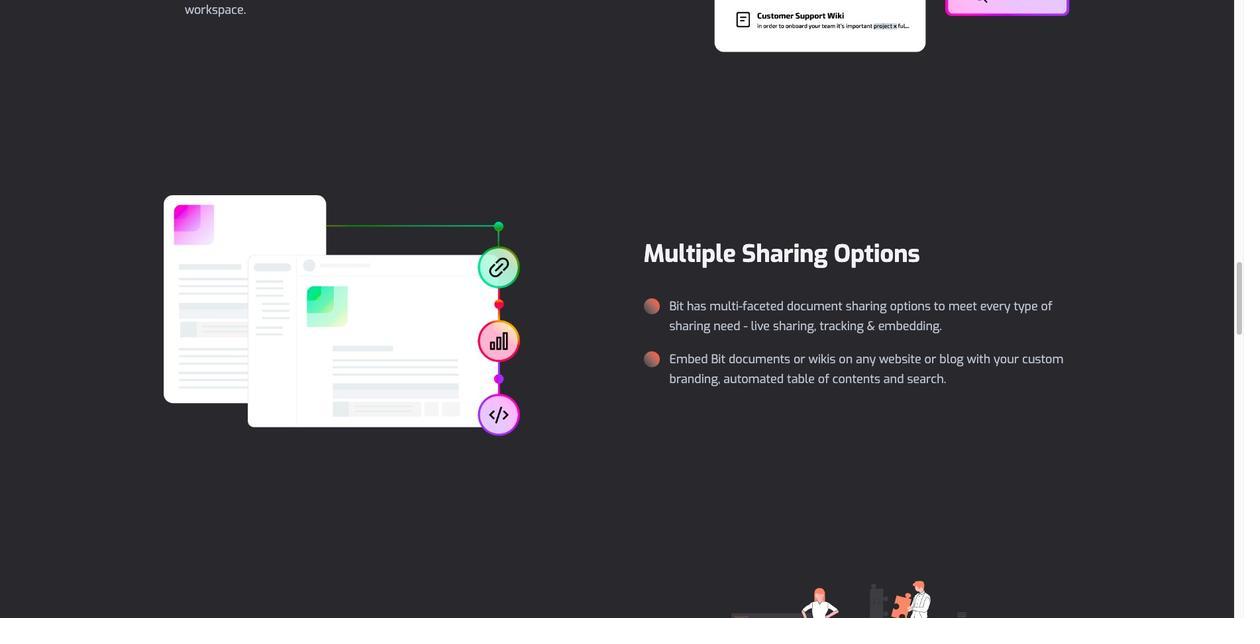 Task type: describe. For each thing, give the bounding box(es) containing it.
your
[[994, 352, 1019, 368]]

0 vertical spatial sharing
[[846, 299, 887, 315]]

&
[[867, 319, 875, 335]]

has
[[687, 299, 706, 315]]

document sharing image
[[159, 190, 523, 441]]

multiple
[[644, 239, 736, 270]]

wikis
[[809, 352, 836, 368]]

need
[[714, 319, 740, 335]]

custom
[[1022, 352, 1064, 368]]

universal search image
[[711, 0, 1075, 58]]

2 or from the left
[[925, 352, 936, 368]]

-
[[744, 319, 748, 335]]

meet
[[948, 299, 977, 315]]

of inside bit has multi-faceted document sharing options to meet every type of sharing need - live sharing, tracking & embedding.
[[1041, 299, 1052, 315]]

and
[[884, 372, 904, 388]]

table
[[787, 372, 815, 388]]

bit has multi-faceted document sharing options to meet every type of sharing need - live sharing, tracking & embedding.
[[669, 299, 1052, 335]]

0 horizontal spatial sharing
[[669, 319, 710, 335]]

options
[[834, 239, 920, 270]]

website
[[879, 352, 921, 368]]



Task type: locate. For each thing, give the bounding box(es) containing it.
sharing,
[[773, 319, 816, 335]]

1 vertical spatial of
[[818, 372, 829, 388]]

coordinate across departments image
[[711, 573, 1075, 619]]

automated
[[724, 372, 784, 388]]

bit
[[669, 299, 684, 315], [711, 352, 725, 368]]

embedding.
[[878, 319, 942, 335]]

1 vertical spatial bit
[[711, 352, 725, 368]]

bit inside bit has multi-faceted document sharing options to meet every type of sharing need - live sharing, tracking & embedding.
[[669, 299, 684, 315]]

document
[[787, 299, 843, 315]]

embed
[[669, 352, 708, 368]]

contents
[[832, 372, 880, 388]]

1 horizontal spatial sharing
[[846, 299, 887, 315]]

branding,
[[669, 372, 720, 388]]

1 horizontal spatial or
[[925, 352, 936, 368]]

any
[[856, 352, 876, 368]]

list containing bit has multi-faceted document sharing options to meet every type of sharing need - live sharing, tracking & embedding.
[[644, 297, 1075, 390]]

list
[[644, 297, 1075, 390]]

0 horizontal spatial bit
[[669, 299, 684, 315]]

faceted
[[743, 299, 784, 315]]

multi-
[[710, 299, 743, 315]]

1 horizontal spatial bit
[[711, 352, 725, 368]]

documents
[[729, 352, 790, 368]]

of
[[1041, 299, 1052, 315], [818, 372, 829, 388]]

blog
[[940, 352, 964, 368]]

type
[[1014, 299, 1038, 315]]

0 vertical spatial bit
[[669, 299, 684, 315]]

bit inside embed bit documents or wikis on any website or blog with your custom branding, automated table of contents and search.
[[711, 352, 725, 368]]

every
[[980, 299, 1011, 315]]

of right type
[[1041, 299, 1052, 315]]

tracking
[[820, 319, 864, 335]]

sharing
[[846, 299, 887, 315], [669, 319, 710, 335]]

0 vertical spatial of
[[1041, 299, 1052, 315]]

sharing down "has"
[[669, 319, 710, 335]]

with
[[967, 352, 991, 368]]

0 horizontal spatial or
[[794, 352, 805, 368]]

on
[[839, 352, 853, 368]]

1 horizontal spatial of
[[1041, 299, 1052, 315]]

options
[[890, 299, 931, 315]]

or
[[794, 352, 805, 368], [925, 352, 936, 368]]

1 or from the left
[[794, 352, 805, 368]]

bit left "has"
[[669, 299, 684, 315]]

embed bit documents or wikis on any website or blog with your custom branding, automated table of contents and search.
[[669, 352, 1064, 388]]

sharing up & on the bottom
[[846, 299, 887, 315]]

of down "wikis"
[[818, 372, 829, 388]]

to
[[934, 299, 945, 315]]

live
[[751, 319, 770, 335]]

1 vertical spatial sharing
[[669, 319, 710, 335]]

or up table
[[794, 352, 805, 368]]

of inside embed bit documents or wikis on any website or blog with your custom branding, automated table of contents and search.
[[818, 372, 829, 388]]

0 horizontal spatial of
[[818, 372, 829, 388]]

sharing
[[742, 239, 828, 270]]

multiple sharing options
[[644, 239, 920, 270]]

or up search.
[[925, 352, 936, 368]]

search.
[[907, 372, 946, 388]]

bit right 'embed'
[[711, 352, 725, 368]]



Task type: vqa. For each thing, say whether or not it's contained in the screenshot.
To
yes



